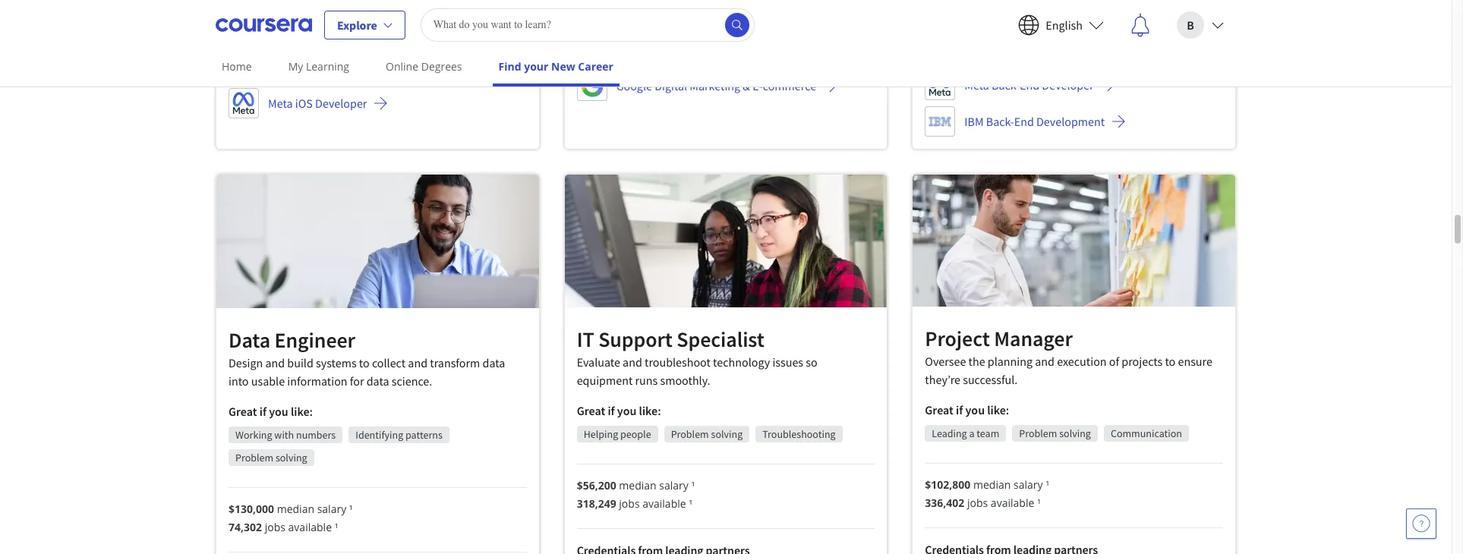 Task type: locate. For each thing, give the bounding box(es) containing it.
1 horizontal spatial problem
[[671, 428, 709, 441]]

problem solving down smoothly.
[[671, 428, 743, 441]]

people
[[620, 428, 651, 441]]

1 horizontal spatial data
[[483, 356, 505, 371]]

$102,800
[[925, 478, 971, 492]]

b button
[[1165, 0, 1236, 49]]

0 horizontal spatial to
[[359, 356, 370, 371]]

1 vertical spatial credentials
[[229, 65, 287, 81]]

leading up digital
[[665, 48, 704, 63]]

0 vertical spatial meta
[[965, 78, 989, 93]]

english
[[1046, 17, 1083, 32]]

to up for
[[359, 356, 370, 371]]

credentials from leading partners up digital
[[577, 48, 750, 63]]

my
[[288, 59, 303, 74]]

0 vertical spatial data
[[483, 356, 505, 371]]

1 vertical spatial from
[[290, 65, 315, 81]]

1 vertical spatial partners
[[358, 65, 402, 81]]

and down manager
[[1035, 354, 1055, 369]]

data right transform
[[483, 356, 505, 371]]

available inside $56,200 median salary ¹ 318,249 jobs available ¹
[[643, 497, 686, 511]]

0 horizontal spatial developer
[[315, 96, 367, 111]]

1 vertical spatial back-
[[986, 114, 1014, 129]]

salary inside the $130,000 median salary ¹ 74,302 jobs available ¹
[[317, 502, 346, 517]]

explore
[[337, 17, 377, 32]]

great if you like: for it
[[577, 403, 661, 419]]

data
[[483, 356, 505, 371], [367, 374, 389, 389]]

and up usable
[[265, 356, 285, 371]]

1 vertical spatial end
[[1014, 114, 1034, 129]]

0 vertical spatial developer
[[1042, 78, 1094, 93]]

0 horizontal spatial leading
[[317, 65, 355, 81]]

end for developer
[[1020, 78, 1040, 93]]

available for $102,800 median salary ¹ 336,402 jobs available ¹
[[991, 496, 1034, 510]]

end
[[1020, 78, 1040, 93], [1014, 114, 1034, 129]]

b
[[1187, 17, 1194, 32]]

¹
[[349, 1, 353, 15], [1031, 1, 1035, 15], [683, 2, 687, 16], [335, 19, 338, 33], [1046, 478, 1049, 492], [691, 479, 695, 493], [1037, 496, 1041, 510], [689, 497, 693, 511], [349, 502, 353, 517], [335, 520, 338, 535]]

available for $140,200 median salary ¹ 11,382 jobs available ¹
[[288, 19, 332, 33]]

0 horizontal spatial credentials from leading partners
[[229, 65, 402, 81]]

1 horizontal spatial credentials
[[577, 48, 636, 63]]

$56,200
[[577, 479, 616, 493]]

coursera image
[[216, 13, 312, 37]]

credentials left my
[[229, 65, 287, 81]]

developer up development on the top of the page
[[1042, 78, 1094, 93]]

from for digital
[[638, 48, 663, 63]]

data right for
[[367, 374, 389, 389]]

median inside $56,200 median salary ¹ 318,249 jobs available ¹
[[619, 479, 657, 493]]

if for project
[[956, 402, 963, 418]]

science.
[[392, 374, 432, 389]]

solving
[[1059, 427, 1091, 440], [711, 428, 743, 441], [276, 451, 307, 465]]

to left 'ensure'
[[1165, 354, 1176, 369]]

english button
[[1006, 0, 1116, 49]]

problem solving for support
[[671, 428, 743, 441]]

81,463 jobs available ¹
[[577, 2, 687, 16]]

smoothly.
[[660, 373, 710, 388]]

great if you like: up 'with'
[[229, 404, 313, 419]]

collect
[[372, 356, 406, 371]]

0 vertical spatial leading
[[665, 48, 704, 63]]

like: up team
[[987, 402, 1009, 418]]

helping people
[[584, 428, 651, 441]]

2 horizontal spatial great
[[925, 402, 954, 418]]

1 vertical spatial developer
[[315, 96, 367, 111]]

2 horizontal spatial great if you like:
[[925, 402, 1009, 418]]

salary inside the $102,800 median salary ¹ 336,402 jobs available ¹
[[1014, 478, 1043, 492]]

google digital marketing & e-commerce
[[616, 78, 816, 94]]

runs
[[635, 373, 658, 388]]

jobs inside $56,200 median salary ¹ 318,249 jobs available ¹
[[619, 497, 640, 511]]

problem down working
[[235, 451, 273, 465]]

so
[[806, 355, 818, 370]]

your
[[524, 59, 549, 74]]

if up leading a team
[[956, 402, 963, 418]]

0 horizontal spatial from
[[290, 65, 315, 81]]

jobs for $56,200 median salary ¹ 318,249 jobs available ¹
[[619, 497, 640, 511]]

online
[[386, 59, 418, 74]]

1 horizontal spatial meta
[[965, 78, 989, 93]]

1 horizontal spatial leading
[[665, 48, 704, 63]]

partners down explore popup button
[[358, 65, 402, 81]]

you up a on the right of the page
[[966, 402, 985, 418]]

salary inside '$140,200 median salary ¹ 11,382 jobs available ¹'
[[317, 1, 346, 15]]

2 horizontal spatial if
[[956, 402, 963, 418]]

available inside the $130,000 median salary ¹ 74,302 jobs available ¹
[[288, 520, 332, 535]]

median right '$102,800'
[[973, 478, 1011, 492]]

solving left troubleshooting
[[711, 428, 743, 441]]

like: up numbers
[[291, 404, 313, 419]]

81,463
[[577, 2, 610, 16]]

into
[[229, 374, 249, 389]]

if
[[956, 402, 963, 418], [608, 403, 615, 419], [260, 404, 267, 419]]

median for project manager
[[973, 478, 1011, 492]]

0 vertical spatial partners
[[706, 48, 750, 63]]

problem solving down 'with'
[[235, 451, 307, 465]]

from
[[638, 48, 663, 63], [290, 65, 315, 81]]

to inside project manager oversee the planning and execution of projects to ensure they're successful.
[[1165, 354, 1176, 369]]

0 vertical spatial back-
[[992, 78, 1020, 93]]

from up the ios
[[290, 65, 315, 81]]

if up working
[[260, 404, 267, 419]]

problem for manager
[[1019, 427, 1057, 440]]

median right the '$140,200'
[[277, 1, 314, 15]]

salary
[[317, 1, 346, 15], [1014, 478, 1043, 492], [659, 479, 689, 493], [317, 502, 346, 517]]

end down the meta back-end developer link at the right top of page
[[1014, 114, 1034, 129]]

leading for developer
[[317, 65, 355, 81]]

great up leading
[[925, 402, 954, 418]]

evaluate
[[577, 355, 620, 370]]

meta for meta back-end developer
[[965, 78, 989, 93]]

partners up google digital marketing & e-commerce
[[706, 48, 750, 63]]

developer right the ios
[[315, 96, 367, 111]]

it support specialist evaluate and troubleshoot technology issues so equipment runs smoothly.
[[577, 326, 818, 388]]

credentials down what do you want to learn? text field
[[577, 48, 636, 63]]

great
[[925, 402, 954, 418], [577, 403, 605, 419], [229, 404, 257, 419]]

you up 'with'
[[269, 404, 288, 419]]

find your new career link
[[492, 49, 620, 87]]

credentials
[[577, 48, 636, 63], [229, 65, 287, 81]]

end up the ibm back-end development link
[[1020, 78, 1040, 93]]

ios
[[295, 96, 313, 111]]

salary for project manager
[[1014, 478, 1043, 492]]

identifying patterns
[[356, 428, 443, 442]]

1 vertical spatial credentials from leading partners
[[229, 65, 402, 81]]

partners
[[706, 48, 750, 63], [358, 65, 402, 81]]

back- right ibm
[[986, 114, 1014, 129]]

0 horizontal spatial great if you like:
[[229, 404, 313, 419]]

oversee
[[925, 354, 966, 369]]

troubleshoot
[[645, 355, 711, 370]]

median right $56,200
[[619, 479, 657, 493]]

1 horizontal spatial you
[[617, 403, 637, 419]]

1 horizontal spatial solving
[[711, 428, 743, 441]]

a
[[969, 427, 975, 440]]

$130,000 median salary ¹ 74,302 jobs available ¹
[[229, 502, 353, 535]]

median inside the $102,800 median salary ¹ 336,402 jobs available ¹
[[973, 478, 1011, 492]]

they're
[[925, 372, 961, 387]]

problem solving right team
[[1019, 427, 1091, 440]]

partners for developer
[[358, 65, 402, 81]]

1 horizontal spatial from
[[638, 48, 663, 63]]

available
[[985, 1, 1028, 15], [636, 2, 680, 16], [288, 19, 332, 33], [991, 496, 1034, 510], [643, 497, 686, 511], [288, 520, 332, 535]]

developer
[[1042, 78, 1094, 93], [315, 96, 367, 111]]

jobs for $140,200 median salary ¹ 11,382 jobs available ¹
[[265, 19, 285, 33]]

1 horizontal spatial to
[[1165, 354, 1176, 369]]

find
[[499, 59, 521, 74]]

salary for data engineer
[[317, 502, 346, 517]]

0 vertical spatial end
[[1020, 78, 1040, 93]]

1 horizontal spatial partners
[[706, 48, 750, 63]]

1 horizontal spatial like:
[[639, 403, 661, 419]]

0 horizontal spatial credentials
[[229, 65, 287, 81]]

median for data engineer
[[277, 502, 314, 517]]

learning
[[306, 59, 349, 74]]

ibm back-end development link
[[925, 106, 1126, 137]]

2 horizontal spatial problem
[[1019, 427, 1057, 440]]

2 horizontal spatial solving
[[1059, 427, 1091, 440]]

0 vertical spatial credentials
[[577, 48, 636, 63]]

solving left communication
[[1059, 427, 1091, 440]]

great up working
[[229, 404, 257, 419]]

leading
[[932, 427, 967, 440]]

1 vertical spatial meta
[[268, 96, 293, 111]]

transform
[[430, 356, 480, 371]]

0 vertical spatial credentials from leading partners
[[577, 48, 750, 63]]

1 vertical spatial leading
[[317, 65, 355, 81]]

like:
[[987, 402, 1009, 418], [639, 403, 661, 419], [291, 404, 313, 419]]

available inside '$140,200 median salary ¹ 11,382 jobs available ¹'
[[288, 19, 332, 33]]

1 horizontal spatial problem solving
[[671, 428, 743, 441]]

like: up the 'people'
[[639, 403, 661, 419]]

like: for specialist
[[639, 403, 661, 419]]

2 horizontal spatial like:
[[987, 402, 1009, 418]]

0 horizontal spatial meta
[[268, 96, 293, 111]]

project manager oversee the planning and execution of projects to ensure they're successful.
[[925, 325, 1213, 387]]

0 horizontal spatial partners
[[358, 65, 402, 81]]

$130,000
[[229, 502, 274, 517]]

1 horizontal spatial if
[[608, 403, 615, 419]]

leading up meta ios developer
[[317, 65, 355, 81]]

0 horizontal spatial data
[[367, 374, 389, 389]]

explore button
[[324, 10, 405, 39]]

online degrees link
[[380, 49, 468, 84]]

jobs inside '$140,200 median salary ¹ 11,382 jobs available ¹'
[[265, 19, 285, 33]]

great if you like: up leading a team
[[925, 402, 1009, 418]]

None search field
[[420, 8, 755, 41]]

jobs inside the $102,800 median salary ¹ 336,402 jobs available ¹
[[967, 496, 988, 510]]

partners for marketing
[[706, 48, 750, 63]]

and inside project manager oversee the planning and execution of projects to ensure they're successful.
[[1035, 354, 1055, 369]]

great for project
[[925, 402, 954, 418]]

back- for meta
[[992, 78, 1020, 93]]

meta left the ios
[[268, 96, 293, 111]]

meta back-end developer
[[965, 78, 1094, 93]]

2 horizontal spatial problem solving
[[1019, 427, 1091, 440]]

meta up ibm
[[965, 78, 989, 93]]

back-
[[992, 78, 1020, 93], [986, 114, 1014, 129]]

my learning
[[288, 59, 349, 74]]

available inside the $102,800 median salary ¹ 336,402 jobs available ¹
[[991, 496, 1034, 510]]

problem down smoothly.
[[671, 428, 709, 441]]

2 horizontal spatial you
[[966, 402, 985, 418]]

support
[[598, 326, 673, 353]]

digital
[[655, 78, 687, 94]]

with
[[274, 428, 294, 442]]

jobs inside the $130,000 median salary ¹ 74,302 jobs available ¹
[[265, 520, 285, 535]]

back- up the ibm back-end development link
[[992, 78, 1020, 93]]

meta
[[965, 78, 989, 93], [268, 96, 293, 111]]

problem right team
[[1019, 427, 1057, 440]]

median inside the $130,000 median salary ¹ 74,302 jobs available ¹
[[277, 502, 314, 517]]

credentials from leading partners up meta ios developer
[[229, 65, 402, 81]]

1 horizontal spatial great
[[577, 403, 605, 419]]

usable
[[251, 374, 285, 389]]

you up the 'people'
[[617, 403, 637, 419]]

great up helping
[[577, 403, 605, 419]]

successful.
[[963, 372, 1018, 387]]

solving down working with numbers
[[276, 451, 307, 465]]

from up google
[[638, 48, 663, 63]]

available for $56,200 median salary ¹ 318,249 jobs available ¹
[[643, 497, 686, 511]]

salary inside $56,200 median salary ¹ 318,249 jobs available ¹
[[659, 479, 689, 493]]

if up helping people
[[608, 403, 615, 419]]

1 horizontal spatial credentials from leading partners
[[577, 48, 750, 63]]

credentials from leading partners
[[577, 48, 750, 63], [229, 65, 402, 81]]

1 horizontal spatial great if you like:
[[577, 403, 661, 419]]

median right $130,000
[[277, 502, 314, 517]]

and down support
[[623, 355, 642, 370]]

median for it support specialist
[[619, 479, 657, 493]]

0 vertical spatial from
[[638, 48, 663, 63]]

0 horizontal spatial solving
[[276, 451, 307, 465]]

new
[[551, 59, 575, 74]]

ensure
[[1178, 354, 1213, 369]]

google digital marketing & e-commerce link
[[577, 71, 838, 101]]

problem for support
[[671, 428, 709, 441]]

great if you like: up helping people
[[577, 403, 661, 419]]



Task type: vqa. For each thing, say whether or not it's contained in the screenshot.
Problem
yes



Task type: describe. For each thing, give the bounding box(es) containing it.
0 horizontal spatial problem solving
[[235, 451, 307, 465]]

find your new career
[[499, 59, 614, 74]]

0 horizontal spatial if
[[260, 404, 267, 419]]

available for $130,000 median salary ¹ 74,302 jobs available ¹
[[288, 520, 332, 535]]

manager
[[994, 325, 1073, 352]]

helping
[[584, 428, 618, 441]]

336,402
[[925, 496, 965, 510]]

degrees
[[421, 59, 462, 74]]

11,382
[[229, 19, 262, 33]]

e-
[[753, 78, 763, 94]]

online degrees
[[386, 59, 462, 74]]

working
[[235, 428, 272, 442]]

end for development
[[1014, 114, 1034, 129]]

you for oversee
[[966, 402, 985, 418]]

meta back-end developer link
[[925, 70, 1115, 100]]

numbers
[[296, 428, 336, 442]]

marketing
[[690, 78, 741, 94]]

data engineer role image
[[216, 175, 539, 308]]

career
[[578, 59, 614, 74]]

salary for it support specialist
[[659, 479, 689, 493]]

and up the science. at left
[[408, 356, 428, 371]]

0 horizontal spatial like:
[[291, 404, 313, 419]]

troubleshooting
[[763, 428, 836, 441]]

leading for marketing
[[665, 48, 704, 63]]

projects
[[1122, 354, 1163, 369]]

execution
[[1057, 354, 1107, 369]]

data
[[229, 327, 270, 354]]

credentials for meta ios developer
[[229, 65, 287, 81]]

to inside 'data engineer design and build systems to collect and transform data into usable information for data science.'
[[359, 356, 370, 371]]

planning
[[988, 354, 1033, 369]]

0 horizontal spatial great
[[229, 404, 257, 419]]

if for it
[[608, 403, 615, 419]]

meta ios developer
[[268, 96, 367, 111]]

of
[[1109, 354, 1119, 369]]

working with numbers
[[235, 428, 336, 442]]

credentials from leading partners for digital
[[577, 48, 750, 63]]

my learning link
[[282, 49, 355, 84]]

issues
[[773, 355, 803, 370]]

and inside it support specialist evaluate and troubleshoot technology issues so equipment runs smoothly.
[[623, 355, 642, 370]]

team
[[977, 427, 1000, 440]]

&
[[743, 78, 750, 94]]

meta for meta ios developer
[[268, 96, 293, 111]]

318,249
[[577, 497, 616, 511]]

meta ios developer link
[[229, 88, 388, 119]]

you for specialist
[[617, 403, 637, 419]]

jobs for $130,000 median salary ¹ 74,302 jobs available ¹
[[265, 520, 285, 535]]

development
[[1037, 114, 1105, 129]]

from for ios
[[290, 65, 315, 81]]

build
[[287, 356, 313, 371]]

solving for it support specialist
[[711, 428, 743, 441]]

1 vertical spatial data
[[367, 374, 389, 389]]

help center image
[[1412, 515, 1431, 533]]

it
[[577, 326, 594, 353]]

for
[[350, 374, 364, 389]]

data engineer design and build systems to collect and transform data into usable information for data science.
[[229, 327, 505, 389]]

systems
[[316, 356, 357, 371]]

specialist
[[677, 326, 765, 353]]

ibm
[[965, 114, 984, 129]]

jobs available ¹
[[959, 1, 1035, 15]]

patterns
[[406, 428, 443, 442]]

$140,200 median salary ¹ 11,382 jobs available ¹
[[229, 1, 353, 33]]

What do you want to learn? text field
[[420, 8, 755, 41]]

like: for oversee
[[987, 402, 1009, 418]]

credentials from leading partners for ios
[[229, 65, 402, 81]]

project manager image
[[913, 175, 1235, 307]]

equipment
[[577, 373, 633, 388]]

$56,200 median salary ¹ 318,249 jobs available ¹
[[577, 479, 695, 511]]

home
[[222, 59, 252, 74]]

identifying
[[356, 428, 403, 442]]

communication
[[1111, 427, 1182, 440]]

0 horizontal spatial you
[[269, 404, 288, 419]]

jobs for $102,800 median salary ¹ 336,402 jobs available ¹
[[967, 496, 988, 510]]

$140,200
[[229, 1, 274, 15]]

technology
[[713, 355, 770, 370]]

engineer
[[275, 327, 355, 354]]

$102,800 median salary ¹ 336,402 jobs available ¹
[[925, 478, 1049, 510]]

1 horizontal spatial developer
[[1042, 78, 1094, 93]]

google
[[616, 78, 652, 94]]

great for it
[[577, 403, 605, 419]]

median inside '$140,200 median salary ¹ 11,382 jobs available ¹'
[[277, 1, 314, 15]]

leading a team
[[932, 427, 1000, 440]]

information
[[287, 374, 347, 389]]

credentials for google digital marketing & e-commerce
[[577, 48, 636, 63]]

solving for project manager
[[1059, 427, 1091, 440]]

it support specialist image
[[565, 175, 887, 308]]

0 horizontal spatial problem
[[235, 451, 273, 465]]

design
[[229, 356, 263, 371]]

ibm back-end development
[[965, 114, 1105, 129]]

problem solving for manager
[[1019, 427, 1091, 440]]

the
[[969, 354, 985, 369]]

back- for ibm
[[986, 114, 1014, 129]]

project
[[925, 325, 990, 352]]

great if you like: for project
[[925, 402, 1009, 418]]

home link
[[216, 49, 258, 84]]



